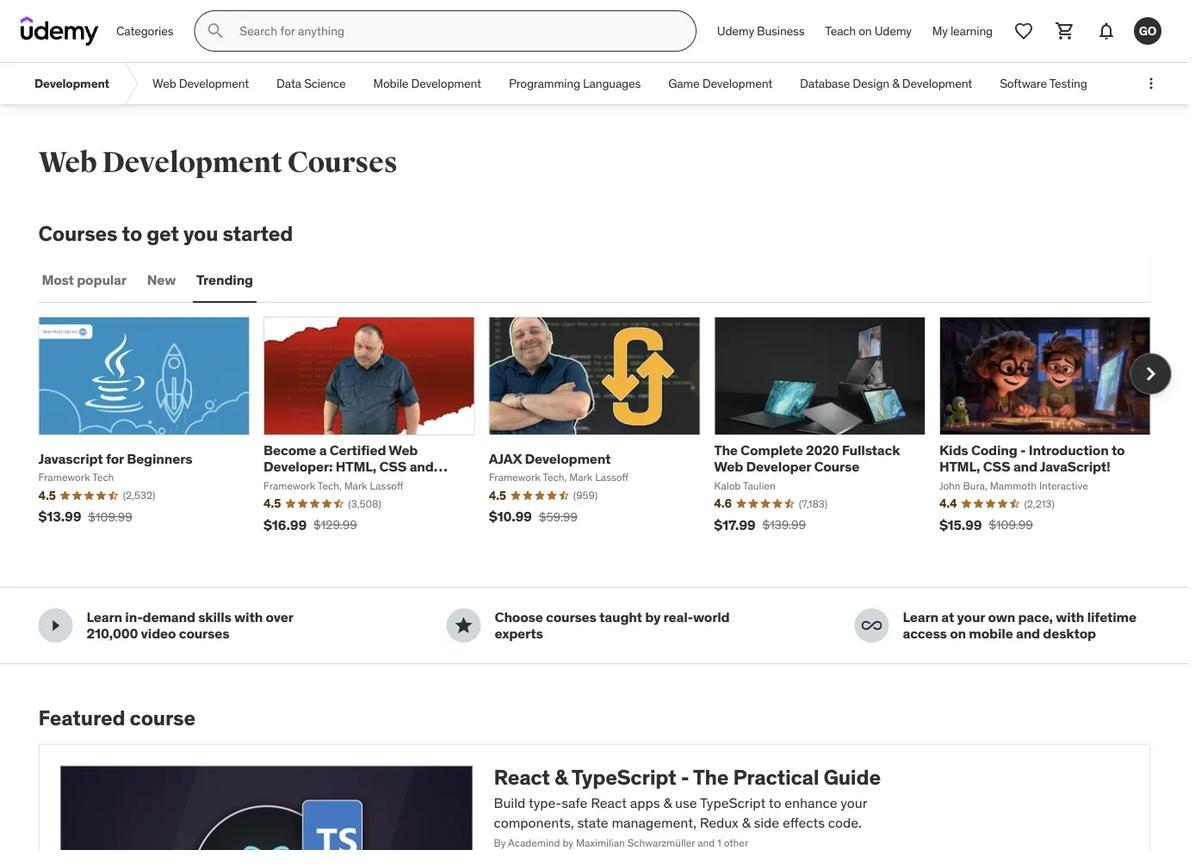 Task type: describe. For each thing, give the bounding box(es) containing it.
database
[[800, 76, 850, 91]]

teach on udemy
[[825, 23, 912, 38]]

become a certified web developer: html, css and javascript
[[264, 442, 434, 492]]

0 vertical spatial react
[[494, 765, 550, 791]]

mobile development
[[373, 76, 481, 91]]

pace,
[[1018, 609, 1053, 626]]

javascript
[[38, 450, 103, 468]]

use
[[675, 795, 697, 813]]

mobile
[[373, 76, 408, 91]]

you
[[183, 220, 218, 246]]

most popular
[[42, 271, 126, 289]]

experts
[[495, 625, 543, 643]]

data science
[[277, 76, 346, 91]]

database design & development link
[[786, 63, 986, 104]]

medium image
[[453, 616, 474, 636]]

2020
[[806, 442, 839, 459]]

wishlist image
[[1014, 21, 1034, 41]]

software
[[1000, 76, 1047, 91]]

get
[[147, 220, 179, 246]]

certified
[[330, 442, 386, 459]]

shopping cart with 0 items image
[[1055, 21, 1076, 41]]

javascript
[[264, 475, 330, 492]]

testing
[[1049, 76, 1087, 91]]

development link
[[21, 63, 123, 104]]

more subcategory menu links image
[[1143, 75, 1160, 92]]

and inside "become a certified web developer: html, css and javascript"
[[410, 458, 434, 476]]

featured course
[[38, 705, 195, 731]]

database design & development
[[800, 76, 972, 91]]

kids coding - introduction to html, css and javascript!
[[939, 442, 1125, 476]]

the inside react & typescript - the practical guide build type-safe react apps & use typescript to enhance your components, state management, redux & side effects code. by academind by maximilian schwarzmüller and 1 other
[[693, 765, 729, 791]]

web development link
[[139, 63, 263, 104]]

& up safe
[[555, 765, 568, 791]]

carousel element
[[38, 317, 1172, 546]]

with inside learn in-demand skills with over 210,000 video courses
[[234, 609, 263, 626]]

development for mobile development
[[411, 76, 481, 91]]

by
[[494, 837, 506, 850]]

featured
[[38, 705, 125, 731]]

choose courses taught by real-world experts
[[495, 609, 730, 643]]

software testing
[[1000, 76, 1087, 91]]

courses to get you started
[[38, 220, 293, 246]]

in-
[[125, 609, 143, 626]]

go
[[1139, 23, 1157, 38]]

business
[[757, 23, 805, 38]]

medium image for learn in-demand skills with over 210,000 video courses
[[45, 616, 66, 636]]

programming
[[509, 76, 580, 91]]

type-
[[529, 795, 562, 813]]

css for -
[[983, 458, 1011, 476]]

my learning
[[932, 23, 993, 38]]

popular
[[77, 271, 126, 289]]

real-
[[664, 609, 693, 626]]

development down my
[[902, 76, 972, 91]]

2 udemy from the left
[[875, 23, 912, 38]]

introduction
[[1029, 442, 1109, 459]]

development for ajax development
[[525, 450, 611, 468]]

1
[[717, 837, 721, 850]]

own
[[988, 609, 1015, 626]]

- inside react & typescript - the practical guide build type-safe react apps & use typescript to enhance your components, state management, redux & side effects code. by academind by maximilian schwarzmüller and 1 other
[[681, 765, 689, 791]]

game development
[[668, 76, 773, 91]]

over
[[266, 609, 293, 626]]

complete
[[741, 442, 803, 459]]

kids
[[939, 442, 968, 459]]

most
[[42, 271, 74, 289]]

trending
[[196, 271, 253, 289]]

science
[[304, 76, 346, 91]]

academind
[[508, 837, 560, 850]]

to inside react & typescript - the practical guide build type-safe react apps & use typescript to enhance your components, state management, redux & side effects code. by academind by maximilian schwarzmüller and 1 other
[[769, 795, 781, 813]]

desktop
[[1043, 625, 1096, 643]]

categories
[[116, 23, 173, 38]]

my
[[932, 23, 948, 38]]

0 vertical spatial on
[[859, 23, 872, 38]]

by inside react & typescript - the practical guide build type-safe react apps & use typescript to enhance your components, state management, redux & side effects code. by academind by maximilian schwarzmüller and 1 other
[[563, 837, 574, 850]]

react & typescript - the practical guide build type-safe react apps & use typescript to enhance your components, state management, redux & side effects code. by academind by maximilian schwarzmüller and 1 other
[[494, 765, 881, 850]]

build
[[494, 795, 526, 813]]

web inside the complete 2020 fullstack web developer course
[[714, 458, 743, 476]]

choose
[[495, 609, 543, 626]]

programming languages
[[509, 76, 641, 91]]

medium image for learn at your own pace, with lifetime access on mobile and desktop
[[862, 616, 882, 636]]

beginners
[[127, 450, 192, 468]]

started
[[223, 220, 293, 246]]

210,000
[[87, 625, 138, 643]]

the complete 2020 fullstack web developer course
[[714, 442, 900, 476]]

new button
[[144, 260, 179, 301]]

1 vertical spatial react
[[591, 795, 627, 813]]

html, for coding
[[939, 458, 980, 476]]

enhance
[[785, 795, 837, 813]]

kids coding - introduction to html, css and javascript! link
[[939, 442, 1125, 476]]



Task type: vqa. For each thing, say whether or not it's contained in the screenshot.
News
no



Task type: locate. For each thing, give the bounding box(es) containing it.
your inside learn at your own pace, with lifetime access on mobile and desktop
[[957, 609, 985, 626]]

html, inside "become a certified web developer: html, css and javascript"
[[336, 458, 376, 476]]

1 with from the left
[[234, 609, 263, 626]]

udemy left my
[[875, 23, 912, 38]]

teach
[[825, 23, 856, 38]]

with right pace,
[[1056, 609, 1084, 626]]

0 horizontal spatial your
[[841, 795, 867, 813]]

go link
[[1127, 10, 1169, 52]]

game development link
[[655, 63, 786, 104]]

most popular button
[[38, 260, 130, 301]]

1 horizontal spatial your
[[957, 609, 985, 626]]

apps
[[630, 795, 660, 813]]

1 vertical spatial -
[[681, 765, 689, 791]]

course
[[130, 705, 195, 731]]

on left 'mobile'
[[950, 625, 966, 643]]

0 vertical spatial typescript
[[572, 765, 676, 791]]

code.
[[828, 814, 862, 832]]

teach on udemy link
[[815, 10, 922, 52]]

and right certified
[[410, 458, 434, 476]]

course
[[814, 458, 860, 476]]

css right a
[[379, 458, 407, 476]]

coding
[[971, 442, 1018, 459]]

learn left at
[[903, 609, 939, 626]]

css for certified
[[379, 458, 407, 476]]

the up use
[[693, 765, 729, 791]]

fullstack
[[842, 442, 900, 459]]

html,
[[336, 458, 376, 476], [939, 458, 980, 476]]

0 vertical spatial your
[[957, 609, 985, 626]]

courses up the "most popular"
[[38, 220, 118, 246]]

web right certified
[[389, 442, 418, 459]]

learn
[[87, 609, 122, 626], [903, 609, 939, 626]]

new
[[147, 271, 176, 289]]

1 horizontal spatial html,
[[939, 458, 980, 476]]

practical
[[733, 765, 819, 791]]

0 horizontal spatial courses
[[38, 220, 118, 246]]

courses left 'taught'
[[546, 609, 597, 626]]

the
[[714, 442, 738, 459], [693, 765, 729, 791]]

1 vertical spatial to
[[1112, 442, 1125, 459]]

access
[[903, 625, 947, 643]]

0 horizontal spatial typescript
[[572, 765, 676, 791]]

development for web development
[[179, 76, 249, 91]]

web development
[[152, 76, 249, 91]]

courses right video on the bottom of page
[[179, 625, 229, 643]]

1 html, from the left
[[336, 458, 376, 476]]

& right design
[[892, 76, 900, 91]]

become a certified web developer: html, css and javascript link
[[264, 442, 448, 492]]

with left "over"
[[234, 609, 263, 626]]

notifications image
[[1096, 21, 1117, 41]]

0 horizontal spatial medium image
[[45, 616, 66, 636]]

1 css from the left
[[379, 458, 407, 476]]

1 horizontal spatial typescript
[[700, 795, 766, 813]]

learn in-demand skills with over 210,000 video courses
[[87, 609, 293, 643]]

and left 1
[[698, 837, 715, 850]]

typescript up apps
[[572, 765, 676, 791]]

2 vertical spatial to
[[769, 795, 781, 813]]

1 vertical spatial on
[[950, 625, 966, 643]]

to inside kids coding - introduction to html, css and javascript!
[[1112, 442, 1125, 459]]

your right at
[[957, 609, 985, 626]]

1 horizontal spatial by
[[645, 609, 661, 626]]

0 horizontal spatial react
[[494, 765, 550, 791]]

1 horizontal spatial udemy
[[875, 23, 912, 38]]

languages
[[583, 76, 641, 91]]

1 vertical spatial by
[[563, 837, 574, 850]]

css right kids
[[983, 458, 1011, 476]]

javascript for beginners
[[38, 450, 192, 468]]

learn for learn in-demand skills with over 210,000 video courses
[[87, 609, 122, 626]]

by inside choose courses taught by real-world experts
[[645, 609, 661, 626]]

react
[[494, 765, 550, 791], [591, 795, 627, 813]]

development down udemy image on the top of the page
[[34, 76, 109, 91]]

my learning link
[[922, 10, 1003, 52]]

learn for learn at your own pace, with lifetime access on mobile and desktop
[[903, 609, 939, 626]]

next image
[[1137, 360, 1165, 388]]

css inside "become a certified web developer: html, css and javascript"
[[379, 458, 407, 476]]

1 medium image from the left
[[45, 616, 66, 636]]

react up 'build' at the left of page
[[494, 765, 550, 791]]

on right the teach
[[859, 23, 872, 38]]

0 horizontal spatial on
[[859, 23, 872, 38]]

0 horizontal spatial by
[[563, 837, 574, 850]]

web inside "become a certified web developer: html, css and javascript"
[[389, 442, 418, 459]]

state
[[577, 814, 608, 832]]

learn inside learn at your own pace, with lifetime access on mobile and desktop
[[903, 609, 939, 626]]

and
[[410, 458, 434, 476], [1013, 458, 1038, 476], [1016, 625, 1040, 643], [698, 837, 715, 850]]

& left use
[[663, 795, 672, 813]]

1 horizontal spatial css
[[983, 458, 1011, 476]]

the left the complete
[[714, 442, 738, 459]]

learn at your own pace, with lifetime access on mobile and desktop
[[903, 609, 1137, 643]]

0 horizontal spatial udemy
[[717, 23, 754, 38]]

1 learn from the left
[[87, 609, 122, 626]]

lifetime
[[1087, 609, 1137, 626]]

0 vertical spatial the
[[714, 442, 738, 459]]

other
[[724, 837, 749, 850]]

categories button
[[106, 10, 184, 52]]

with
[[234, 609, 263, 626], [1056, 609, 1084, 626]]

courses down science
[[287, 145, 397, 180]]

by left maximilian
[[563, 837, 574, 850]]

ajax
[[489, 450, 522, 468]]

to right javascript! at bottom right
[[1112, 442, 1125, 459]]

- right the coding
[[1020, 442, 1026, 459]]

html, inside kids coding - introduction to html, css and javascript!
[[939, 458, 980, 476]]

on
[[859, 23, 872, 38], [950, 625, 966, 643]]

programming languages link
[[495, 63, 655, 104]]

1 horizontal spatial on
[[950, 625, 966, 643]]

redux
[[700, 814, 739, 832]]

1 vertical spatial courses
[[38, 220, 118, 246]]

guide
[[824, 765, 881, 791]]

0 vertical spatial -
[[1020, 442, 1026, 459]]

- up use
[[681, 765, 689, 791]]

development inside carousel element
[[525, 450, 611, 468]]

learn inside learn in-demand skills with over 210,000 video courses
[[87, 609, 122, 626]]

1 horizontal spatial react
[[591, 795, 627, 813]]

javascript!
[[1040, 458, 1111, 476]]

html, for a
[[336, 458, 376, 476]]

management,
[[612, 814, 696, 832]]

1 vertical spatial the
[[693, 765, 729, 791]]

and inside react & typescript - the practical guide build type-safe react apps & use typescript to enhance your components, state management, redux & side effects code. by academind by maximilian schwarzmüller and 1 other
[[698, 837, 715, 850]]

data
[[277, 76, 301, 91]]

0 horizontal spatial -
[[681, 765, 689, 791]]

development down search for anything text field
[[411, 76, 481, 91]]

development right "game"
[[702, 76, 773, 91]]

demand
[[143, 609, 195, 626]]

- inside kids coding - introduction to html, css and javascript!
[[1020, 442, 1026, 459]]

and left javascript! at bottom right
[[1013, 458, 1038, 476]]

components,
[[494, 814, 574, 832]]

2 horizontal spatial to
[[1112, 442, 1125, 459]]

to up side
[[769, 795, 781, 813]]

courses inside choose courses taught by real-world experts
[[546, 609, 597, 626]]

development for game development
[[702, 76, 773, 91]]

maximilian
[[576, 837, 625, 850]]

ajax development
[[489, 450, 611, 468]]

development up the you
[[102, 145, 282, 180]]

development right ajax
[[525, 450, 611, 468]]

software testing link
[[986, 63, 1101, 104]]

to
[[122, 220, 142, 246], [1112, 442, 1125, 459], [769, 795, 781, 813]]

1 udemy from the left
[[717, 23, 754, 38]]

learn left in-
[[87, 609, 122, 626]]

css inside kids coding - introduction to html, css and javascript!
[[983, 458, 1011, 476]]

web left developer
[[714, 458, 743, 476]]

courses inside learn in-demand skills with over 210,000 video courses
[[179, 625, 229, 643]]

with inside learn at your own pace, with lifetime access on mobile and desktop
[[1056, 609, 1084, 626]]

web development courses
[[38, 145, 397, 180]]

become
[[264, 442, 316, 459]]

skills
[[198, 609, 231, 626]]

javascript for beginners link
[[38, 450, 192, 468]]

1 horizontal spatial courses
[[546, 609, 597, 626]]

effects
[[783, 814, 825, 832]]

2 css from the left
[[983, 458, 1011, 476]]

ajax development link
[[489, 450, 611, 468]]

web inside web development link
[[152, 76, 176, 91]]

your up code.
[[841, 795, 867, 813]]

medium image left 210,000 at the left of the page
[[45, 616, 66, 636]]

your inside react & typescript - the practical guide build type-safe react apps & use typescript to enhance your components, state management, redux & side effects code. by academind by maximilian schwarzmüller and 1 other
[[841, 795, 867, 813]]

web down 'development' link
[[38, 145, 97, 180]]

1 horizontal spatial learn
[[903, 609, 939, 626]]

development for web development courses
[[102, 145, 282, 180]]

1 horizontal spatial with
[[1056, 609, 1084, 626]]

development
[[34, 76, 109, 91], [179, 76, 249, 91], [411, 76, 481, 91], [702, 76, 773, 91], [902, 76, 972, 91], [102, 145, 282, 180], [525, 450, 611, 468]]

schwarzmüller
[[628, 837, 695, 850]]

mobile
[[969, 625, 1013, 643]]

0 horizontal spatial css
[[379, 458, 407, 476]]

udemy image
[[21, 16, 99, 46]]

0 horizontal spatial learn
[[87, 609, 122, 626]]

taught
[[599, 609, 642, 626]]

1 horizontal spatial courses
[[287, 145, 397, 180]]

to left get on the top left of the page
[[122, 220, 142, 246]]

2 html, from the left
[[939, 458, 980, 476]]

arrow pointing to subcategory menu links image
[[123, 63, 139, 104]]

the complete 2020 fullstack web developer course link
[[714, 442, 900, 476]]

1 horizontal spatial -
[[1020, 442, 1026, 459]]

data science link
[[263, 63, 360, 104]]

1 vertical spatial your
[[841, 795, 867, 813]]

0 vertical spatial to
[[122, 220, 142, 246]]

1 horizontal spatial medium image
[[862, 616, 882, 636]]

1 horizontal spatial to
[[769, 795, 781, 813]]

submit search image
[[205, 21, 226, 41]]

for
[[106, 450, 124, 468]]

css
[[379, 458, 407, 476], [983, 458, 1011, 476]]

mobile development link
[[360, 63, 495, 104]]

development down submit search image
[[179, 76, 249, 91]]

world
[[693, 609, 730, 626]]

typescript up redux
[[700, 795, 766, 813]]

by left the real-
[[645, 609, 661, 626]]

2 with from the left
[[1056, 609, 1084, 626]]

0 horizontal spatial with
[[234, 609, 263, 626]]

2 medium image from the left
[[862, 616, 882, 636]]

0 horizontal spatial html,
[[336, 458, 376, 476]]

learning
[[951, 23, 993, 38]]

your
[[957, 609, 985, 626], [841, 795, 867, 813]]

udemy left business
[[717, 23, 754, 38]]

0 vertical spatial by
[[645, 609, 661, 626]]

-
[[1020, 442, 1026, 459], [681, 765, 689, 791]]

and inside learn at your own pace, with lifetime access on mobile and desktop
[[1016, 625, 1040, 643]]

and inside kids coding - introduction to html, css and javascript!
[[1013, 458, 1038, 476]]

at
[[942, 609, 954, 626]]

the inside the complete 2020 fullstack web developer course
[[714, 442, 738, 459]]

udemy business
[[717, 23, 805, 38]]

Search for anything text field
[[236, 16, 675, 46]]

1 vertical spatial typescript
[[700, 795, 766, 813]]

0 horizontal spatial courses
[[179, 625, 229, 643]]

video
[[141, 625, 176, 643]]

medium image
[[45, 616, 66, 636], [862, 616, 882, 636]]

on inside learn at your own pace, with lifetime access on mobile and desktop
[[950, 625, 966, 643]]

2 learn from the left
[[903, 609, 939, 626]]

developer
[[746, 458, 811, 476]]

design
[[853, 76, 890, 91]]

developer:
[[264, 458, 333, 476]]

0 vertical spatial courses
[[287, 145, 397, 180]]

medium image left access
[[862, 616, 882, 636]]

0 horizontal spatial to
[[122, 220, 142, 246]]

web right arrow pointing to subcategory menu links icon
[[152, 76, 176, 91]]

and right own at the bottom
[[1016, 625, 1040, 643]]

& left side
[[742, 814, 751, 832]]

react up state
[[591, 795, 627, 813]]



